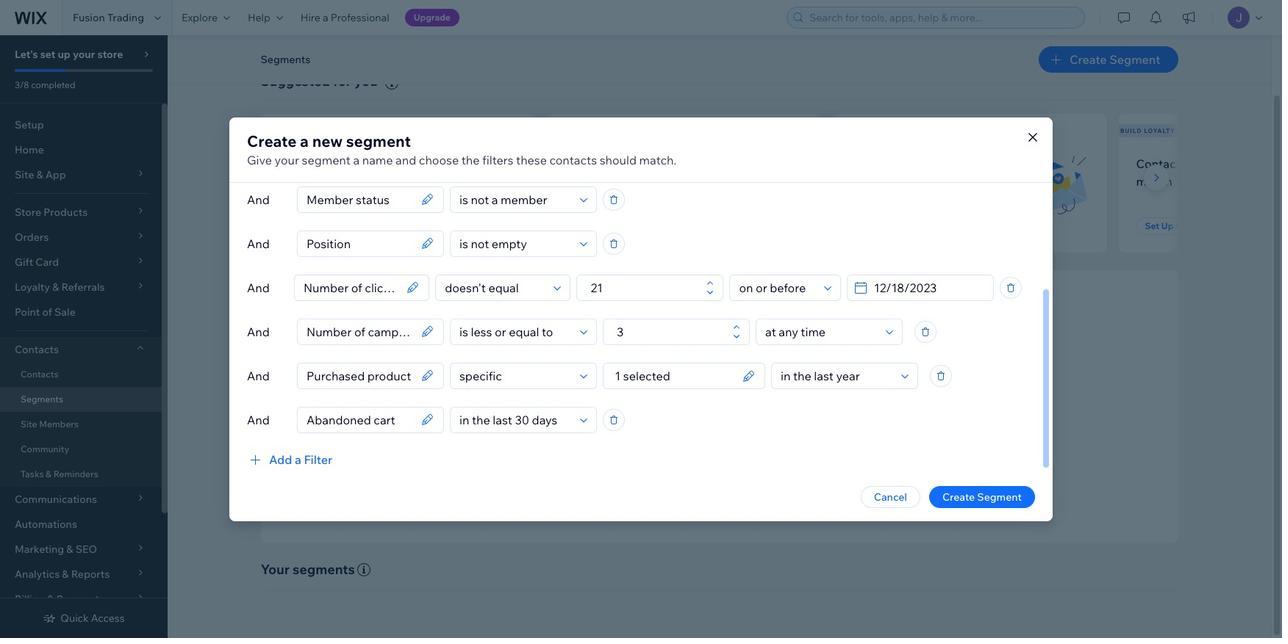 Task type: vqa. For each thing, say whether or not it's contained in the screenshot.
Account Settings button's 'account settings'
no



Task type: locate. For each thing, give the bounding box(es) containing it.
name
[[362, 153, 393, 167]]

your inside sidebar element
[[73, 48, 95, 61]]

segment
[[1110, 52, 1161, 67], [318, 221, 356, 232], [604, 221, 642, 232], [1176, 221, 1214, 232], [977, 491, 1022, 504]]

create segment button
[[1039, 46, 1178, 73], [929, 486, 1035, 508]]

list
[[258, 114, 1282, 253]]

1 horizontal spatial email
[[888, 156, 918, 171]]

1 vertical spatial email
[[665, 436, 690, 449]]

1 horizontal spatial set up segment button
[[564, 218, 651, 235]]

set for new contacts who recently subscribed to your mailing list
[[287, 221, 302, 232]]

a right add
[[295, 453, 301, 467]]

new subscribers
[[262, 127, 331, 134]]

a left name
[[353, 153, 360, 167]]

new up subscribed
[[278, 156, 303, 171]]

site members
[[21, 419, 79, 430]]

subscribers down suggested
[[281, 127, 331, 134]]

0 vertical spatial and
[[396, 153, 416, 167]]

segments for segments button
[[261, 53, 310, 66]]

who left recently on the top left of the page
[[357, 156, 380, 171]]

the up groups
[[663, 394, 684, 411]]

set up segment button down "contacts with a birthday th"
[[1136, 218, 1223, 235]]

1 up from the left
[[304, 221, 316, 232]]

create
[[1070, 52, 1107, 67], [247, 131, 297, 150], [573, 416, 606, 429], [943, 491, 975, 504]]

explore
[[182, 11, 218, 24]]

segments up suggested
[[261, 53, 310, 66]]

set up segment
[[287, 221, 356, 232], [573, 221, 642, 232], [1145, 221, 1214, 232]]

list containing new contacts who recently subscribed to your mailing list
[[258, 114, 1282, 253]]

new
[[262, 127, 279, 134], [278, 156, 303, 171]]

1 set from the left
[[287, 221, 302, 232]]

3 up from the left
[[1162, 221, 1174, 232]]

contacts inside new contacts who recently subscribed to your mailing list
[[306, 156, 354, 171]]

potential
[[564, 156, 614, 171]]

1 vertical spatial and
[[813, 436, 831, 449]]

1 horizontal spatial up
[[590, 221, 602, 232]]

0 horizontal spatial segments
[[21, 394, 63, 405]]

email up on
[[888, 156, 918, 171]]

2 set up segment from the left
[[573, 221, 642, 232]]

to
[[343, 174, 354, 189], [748, 436, 758, 449]]

create segment
[[1070, 52, 1161, 67], [943, 491, 1022, 504]]

6 and from the top
[[247, 413, 270, 428]]

3/8
[[15, 79, 29, 90]]

0 horizontal spatial set
[[287, 221, 302, 232]]

contacts down 'loyalty' on the right of the page
[[1136, 156, 1187, 171]]

sale
[[54, 306, 76, 319]]

0 vertical spatial segment
[[346, 131, 411, 150]]

up down subscribed
[[304, 221, 316, 232]]

0 vertical spatial contacts
[[1136, 156, 1187, 171]]

your right on
[[909, 174, 934, 189]]

1 vertical spatial create segment button
[[929, 486, 1035, 508]]

these
[[516, 153, 547, 167]]

Select an option field
[[455, 187, 576, 212], [735, 275, 820, 300], [761, 319, 882, 344], [776, 364, 897, 389]]

1 vertical spatial contacts
[[15, 343, 59, 357]]

0 vertical spatial of
[[42, 306, 52, 319]]

2 set up segment button from the left
[[564, 218, 651, 235]]

who inside potential customers who haven't made a purchase yet
[[678, 156, 701, 171]]

choose a condition field for enter a number text box
[[455, 319, 576, 344]]

0 horizontal spatial the
[[462, 153, 480, 167]]

select an option field for enter a number text box
[[761, 319, 882, 344]]

cancel button
[[861, 486, 921, 508]]

access
[[91, 612, 125, 626]]

a right hire
[[323, 11, 328, 24]]

of inside sidebar element
[[42, 306, 52, 319]]

to left drive
[[748, 436, 758, 449]]

segments inside button
[[261, 53, 310, 66]]

of down right
[[684, 416, 693, 429]]

and inside the reach the right target audience create specific groups of contacts that update automatically send personalized email campaigns to drive sales and build trust
[[813, 436, 831, 449]]

store
[[97, 48, 123, 61]]

contacts down new
[[306, 156, 354, 171]]

a right with
[[1216, 156, 1222, 171]]

choose a condition field for enter a number text field at the top
[[441, 275, 550, 300]]

4 and from the top
[[247, 325, 270, 339]]

Enter a number text field
[[612, 319, 729, 344]]

contacts down point of sale
[[15, 343, 59, 357]]

contacts up haven't
[[550, 153, 597, 167]]

subscribers inside active email subscribers who clicked on your campaign
[[921, 156, 986, 171]]

0 vertical spatial segments
[[261, 53, 310, 66]]

give
[[247, 153, 272, 167]]

0 vertical spatial create segment button
[[1039, 46, 1178, 73]]

0 vertical spatial to
[[343, 174, 354, 189]]

completed
[[31, 79, 75, 90]]

1 horizontal spatial contacts
[[550, 153, 597, 167]]

build loyalty
[[1121, 127, 1176, 134]]

tasks & reminders link
[[0, 462, 162, 487]]

home link
[[0, 137, 162, 162]]

who up campaign
[[988, 156, 1012, 171]]

0 vertical spatial new
[[262, 127, 279, 134]]

1 set up segment from the left
[[287, 221, 356, 232]]

a inside potential customers who haven't made a purchase yet
[[641, 174, 648, 189]]

segment down new
[[302, 153, 351, 167]]

0 horizontal spatial email
[[665, 436, 690, 449]]

1 horizontal spatial subscribers
[[921, 156, 986, 171]]

contacts down contacts popup button
[[21, 369, 58, 380]]

your right give
[[275, 153, 299, 167]]

filters
[[482, 153, 514, 167]]

contacts up campaigns
[[696, 416, 737, 429]]

contacts inside popup button
[[15, 343, 59, 357]]

1 horizontal spatial create segment button
[[1039, 46, 1178, 73]]

0 vertical spatial email
[[888, 156, 918, 171]]

to right subscribed
[[343, 174, 354, 189]]

1 horizontal spatial set
[[573, 221, 588, 232]]

1 set up segment button from the left
[[278, 218, 365, 235]]

segments up site members on the bottom left of the page
[[21, 394, 63, 405]]

new up give
[[262, 127, 279, 134]]

a
[[323, 11, 328, 24], [300, 131, 309, 150], [353, 153, 360, 167], [1216, 156, 1222, 171], [641, 174, 648, 189], [295, 453, 301, 467]]

your inside create a new segment give your segment a name and choose the filters these contacts should match.
[[275, 153, 299, 167]]

choose a condition field for select options field
[[455, 364, 576, 389]]

0 horizontal spatial set up segment
[[287, 221, 356, 232]]

2 horizontal spatial set
[[1145, 221, 1160, 232]]

0 horizontal spatial of
[[42, 306, 52, 319]]

to inside the reach the right target audience create specific groups of contacts that update automatically send personalized email campaigns to drive sales and build trust
[[748, 436, 758, 449]]

1 horizontal spatial who
[[678, 156, 701, 171]]

who inside new contacts who recently subscribed to your mailing list
[[357, 156, 380, 171]]

3 set up segment button from the left
[[1136, 218, 1223, 235]]

let's set up your store
[[15, 48, 123, 61]]

0 vertical spatial the
[[462, 153, 480, 167]]

subscribers up campaign
[[921, 156, 986, 171]]

0 horizontal spatial contacts
[[306, 156, 354, 171]]

build
[[1121, 127, 1142, 134]]

setup link
[[0, 112, 162, 137]]

2 horizontal spatial set up segment button
[[1136, 218, 1223, 235]]

contacts
[[1136, 156, 1187, 171], [15, 343, 59, 357], [21, 369, 58, 380]]

set up segment button down "made"
[[564, 218, 651, 235]]

Choose a condition field
[[455, 231, 576, 256], [441, 275, 550, 300], [455, 319, 576, 344], [455, 364, 576, 389], [455, 408, 576, 433]]

0 horizontal spatial subscribers
[[281, 127, 331, 134]]

up
[[58, 48, 70, 61]]

1 vertical spatial new
[[278, 156, 303, 171]]

up for subscribed
[[304, 221, 316, 232]]

Select options field
[[608, 364, 738, 389]]

create segment button for segments
[[1039, 46, 1178, 73]]

who
[[357, 156, 380, 171], [678, 156, 701, 171], [988, 156, 1012, 171]]

of
[[42, 306, 52, 319], [684, 416, 693, 429]]

1 horizontal spatial the
[[663, 394, 684, 411]]

0 horizontal spatial set up segment button
[[278, 218, 365, 235]]

match.
[[639, 153, 677, 167]]

of left sale
[[42, 306, 52, 319]]

up for made
[[590, 221, 602, 232]]

segment up name
[[346, 131, 411, 150]]

0 horizontal spatial up
[[304, 221, 316, 232]]

set up segment down "made"
[[573, 221, 642, 232]]

of inside the reach the right target audience create specific groups of contacts that update automatically send personalized email campaigns to drive sales and build trust
[[684, 416, 693, 429]]

0 vertical spatial create segment
[[1070, 52, 1161, 67]]

0 horizontal spatial and
[[396, 153, 416, 167]]

up down "contacts with a birthday th"
[[1162, 221, 1174, 232]]

1 vertical spatial segments
[[21, 394, 63, 405]]

3 set from the left
[[1145, 221, 1160, 232]]

contacts inside create a new segment give your segment a name and choose the filters these contacts should match.
[[550, 153, 597, 167]]

1 horizontal spatial segments
[[261, 53, 310, 66]]

set for potential customers who haven't made a purchase yet
[[573, 221, 588, 232]]

2 set from the left
[[573, 221, 588, 232]]

2 horizontal spatial who
[[988, 156, 1012, 171]]

point of sale link
[[0, 300, 162, 325]]

segments
[[293, 562, 355, 579]]

and down automatically
[[813, 436, 831, 449]]

reminders
[[53, 469, 98, 480]]

who for your
[[357, 156, 380, 171]]

your right the up on the top of page
[[73, 48, 95, 61]]

1 horizontal spatial and
[[813, 436, 831, 449]]

suggested for you
[[261, 73, 378, 90]]

contacts for contacts link
[[21, 369, 58, 380]]

Enter a number text field
[[586, 275, 703, 300]]

set
[[40, 48, 55, 61]]

update
[[761, 416, 795, 429]]

create inside create a new segment give your segment a name and choose the filters these contacts should match.
[[247, 131, 297, 150]]

who up purchase
[[678, 156, 701, 171]]

set
[[287, 221, 302, 232], [573, 221, 588, 232], [1145, 221, 1160, 232]]

2 who from the left
[[678, 156, 701, 171]]

send
[[573, 436, 599, 449]]

1 vertical spatial of
[[684, 416, 693, 429]]

right
[[687, 394, 716, 411]]

1 vertical spatial to
[[748, 436, 758, 449]]

reach the right target audience create specific groups of contacts that update automatically send personalized email campaigns to drive sales and build trust
[[573, 394, 882, 449]]

3 who from the left
[[988, 156, 1012, 171]]

None field
[[302, 187, 417, 212], [302, 231, 417, 256], [299, 275, 402, 300], [302, 319, 417, 344], [302, 364, 417, 389], [302, 408, 417, 433], [302, 187, 417, 212], [302, 231, 417, 256], [299, 275, 402, 300], [302, 319, 417, 344], [302, 364, 417, 389], [302, 408, 417, 433]]

2 horizontal spatial set up segment
[[1145, 221, 1214, 232]]

set up segment down "contacts with a birthday th"
[[1145, 221, 1214, 232]]

segments inside sidebar element
[[21, 394, 63, 405]]

and
[[396, 153, 416, 167], [813, 436, 831, 449]]

set up segment for subscribed
[[287, 221, 356, 232]]

campaign
[[937, 174, 991, 189]]

select an option field for enter a number text field at the top
[[735, 275, 820, 300]]

set up segment down subscribed
[[287, 221, 356, 232]]

on
[[892, 174, 906, 189]]

2 vertical spatial contacts
[[21, 369, 58, 380]]

site
[[21, 419, 37, 430]]

a left new
[[300, 131, 309, 150]]

that
[[739, 416, 759, 429]]

set up segment button down subscribed
[[278, 218, 365, 235]]

1 vertical spatial subscribers
[[921, 156, 986, 171]]

segments
[[261, 53, 310, 66], [21, 394, 63, 405]]

1 who from the left
[[357, 156, 380, 171]]

1 vertical spatial the
[[663, 394, 684, 411]]

1 horizontal spatial set up segment
[[573, 221, 642, 232]]

suggested
[[261, 73, 330, 90]]

segment
[[346, 131, 411, 150], [302, 153, 351, 167]]

upgrade button
[[405, 9, 459, 26]]

new contacts who recently subscribed to your mailing list
[[278, 156, 444, 189]]

hire a professional
[[301, 11, 389, 24]]

email down groups
[[665, 436, 690, 449]]

home
[[15, 143, 44, 157]]

1 vertical spatial create segment
[[943, 491, 1022, 504]]

0 vertical spatial subscribers
[[281, 127, 331, 134]]

your down name
[[357, 174, 382, 189]]

the inside the reach the right target audience create specific groups of contacts that update automatically send personalized email campaigns to drive sales and build trust
[[663, 394, 684, 411]]

0 horizontal spatial who
[[357, 156, 380, 171]]

a down customers
[[641, 174, 648, 189]]

new inside new contacts who recently subscribed to your mailing list
[[278, 156, 303, 171]]

contacts button
[[0, 337, 162, 362]]

1 horizontal spatial to
[[748, 436, 758, 449]]

quick access
[[61, 612, 125, 626]]

1 horizontal spatial of
[[684, 416, 693, 429]]

the left the filters
[[462, 153, 480, 167]]

audience
[[761, 394, 818, 411]]

with
[[1189, 156, 1213, 171]]

contacts
[[550, 153, 597, 167], [306, 156, 354, 171], [696, 416, 737, 429]]

1 horizontal spatial create segment
[[1070, 52, 1161, 67]]

2 horizontal spatial contacts
[[696, 416, 737, 429]]

2 horizontal spatial up
[[1162, 221, 1174, 232]]

tasks & reminders
[[21, 469, 98, 480]]

0 horizontal spatial to
[[343, 174, 354, 189]]

trading
[[107, 11, 144, 24]]

and up mailing
[[396, 153, 416, 167]]

help
[[248, 11, 270, 24]]

2 up from the left
[[590, 221, 602, 232]]

up down haven't
[[590, 221, 602, 232]]

birthday
[[1225, 156, 1272, 171]]

recently
[[383, 156, 428, 171]]

0 horizontal spatial create segment button
[[929, 486, 1035, 508]]



Task type: describe. For each thing, give the bounding box(es) containing it.
quick
[[61, 612, 89, 626]]

your segments
[[261, 562, 355, 579]]

3 set up segment from the left
[[1145, 221, 1214, 232]]

list
[[428, 174, 444, 189]]

sales
[[786, 436, 811, 449]]

segments button
[[253, 49, 318, 71]]

members
[[39, 419, 79, 430]]

3/8 completed
[[15, 79, 75, 90]]

a inside button
[[295, 453, 301, 467]]

create inside the reach the right target audience create specific groups of contacts that update automatically send personalized email campaigns to drive sales and build trust
[[573, 416, 606, 429]]

automations
[[15, 518, 77, 532]]

create a new segment give your segment a name and choose the filters these contacts should match.
[[247, 131, 677, 167]]

drive
[[760, 436, 784, 449]]

add
[[269, 453, 292, 467]]

community link
[[0, 437, 162, 462]]

cancel
[[874, 491, 907, 504]]

contacts link
[[0, 362, 162, 387]]

Search for tools, apps, help & more... field
[[805, 7, 1080, 28]]

hire
[[301, 11, 321, 24]]

1 and from the top
[[247, 192, 270, 207]]

purchase
[[650, 174, 702, 189]]

&
[[46, 469, 51, 480]]

contacts with a birthday th
[[1136, 156, 1282, 189]]

potential customers who haven't made a purchase yet
[[564, 156, 722, 189]]

hire a professional link
[[292, 0, 398, 35]]

subscribed
[[278, 174, 340, 189]]

your
[[261, 562, 290, 579]]

trust
[[860, 436, 882, 449]]

add a filter button
[[247, 451, 333, 469]]

quick access button
[[43, 612, 125, 626]]

5 and from the top
[[247, 369, 270, 383]]

for
[[333, 73, 351, 90]]

upgrade
[[414, 12, 451, 23]]

automations link
[[0, 512, 162, 537]]

help button
[[239, 0, 292, 35]]

community
[[21, 444, 69, 455]]

th
[[1274, 156, 1282, 171]]

filter
[[304, 453, 333, 467]]

fusion
[[73, 11, 105, 24]]

set up segment button for made
[[564, 218, 651, 235]]

mailing
[[384, 174, 425, 189]]

your inside active email subscribers who clicked on your campaign
[[909, 174, 934, 189]]

contacts for contacts popup button
[[15, 343, 59, 357]]

the inside create a new segment give your segment a name and choose the filters these contacts should match.
[[462, 153, 480, 167]]

clicked
[[850, 174, 890, 189]]

2 and from the top
[[247, 236, 270, 251]]

point
[[15, 306, 40, 319]]

select an option field for select options field
[[776, 364, 897, 389]]

specific
[[608, 416, 645, 429]]

add a filter
[[269, 453, 333, 467]]

new for new contacts who recently subscribed to your mailing list
[[278, 156, 303, 171]]

professional
[[331, 11, 389, 24]]

who for purchase
[[678, 156, 701, 171]]

contacts inside "contacts with a birthday th"
[[1136, 156, 1187, 171]]

0 horizontal spatial create segment
[[943, 491, 1022, 504]]

a inside "contacts with a birthday th"
[[1216, 156, 1222, 171]]

reach
[[621, 394, 660, 411]]

sidebar element
[[0, 35, 168, 639]]

3 and from the top
[[247, 281, 270, 295]]

email inside active email subscribers who clicked on your campaign
[[888, 156, 918, 171]]

customers
[[616, 156, 675, 171]]

create segment button for cancel
[[929, 486, 1035, 508]]

tasks
[[21, 469, 44, 480]]

to inside new contacts who recently subscribed to your mailing list
[[343, 174, 354, 189]]

point of sale
[[15, 306, 76, 319]]

loyalty
[[1144, 127, 1176, 134]]

let's
[[15, 48, 38, 61]]

and inside create a new segment give your segment a name and choose the filters these contacts should match.
[[396, 153, 416, 167]]

email inside the reach the right target audience create specific groups of contacts that update automatically send personalized email campaigns to drive sales and build trust
[[665, 436, 690, 449]]

choose
[[419, 153, 459, 167]]

contacts inside the reach the right target audience create specific groups of contacts that update automatically send personalized email campaigns to drive sales and build trust
[[696, 416, 737, 429]]

who inside active email subscribers who clicked on your campaign
[[988, 156, 1012, 171]]

groups
[[647, 416, 681, 429]]

automatically
[[798, 416, 862, 429]]

new for new subscribers
[[262, 127, 279, 134]]

fusion trading
[[73, 11, 144, 24]]

active email subscribers who clicked on your campaign
[[850, 156, 1012, 189]]

campaigns
[[693, 436, 745, 449]]

build
[[833, 436, 857, 449]]

12/18/2023 field
[[870, 275, 989, 300]]

setup
[[15, 118, 44, 132]]

segments for segments link
[[21, 394, 63, 405]]

your inside new contacts who recently subscribed to your mailing list
[[357, 174, 382, 189]]

active
[[850, 156, 886, 171]]

haven't
[[564, 174, 605, 189]]

yet
[[704, 174, 722, 189]]

personalized
[[601, 436, 662, 449]]

target
[[719, 394, 758, 411]]

you
[[354, 73, 378, 90]]

segments link
[[0, 387, 162, 412]]

made
[[607, 174, 639, 189]]

set up segment button for subscribed
[[278, 218, 365, 235]]

should
[[600, 153, 637, 167]]

new
[[312, 131, 343, 150]]

1 vertical spatial segment
[[302, 153, 351, 167]]

set up segment for made
[[573, 221, 642, 232]]



